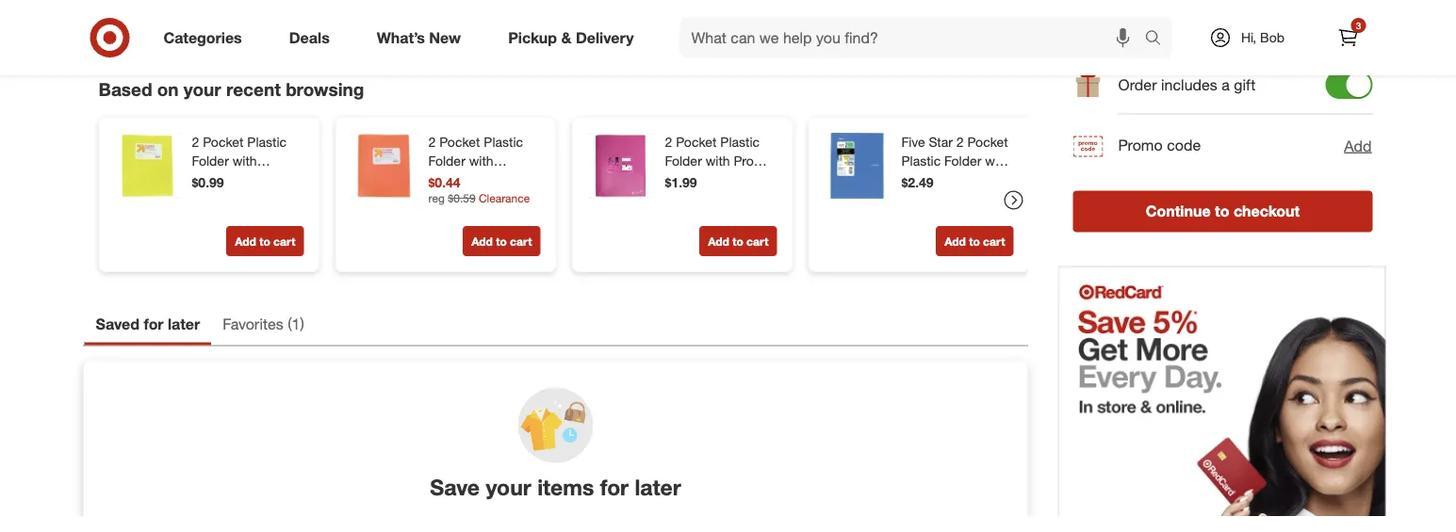 Task type: locate. For each thing, give the bounding box(es) containing it.
4 add to cart from the left
[[944, 235, 1005, 249]]

add to cart button
[[226, 227, 304, 257], [463, 227, 540, 257], [699, 227, 777, 257], [936, 227, 1014, 257]]

pocket inside '2 pocket plastic folder with prongs orange - up & up™'
[[439, 134, 480, 151]]

add to cart button down vary) on the right of page
[[936, 227, 1014, 257]]

add to cart down vary) on the right of page
[[944, 235, 1005, 249]]

4 2 from the left
[[956, 134, 964, 151]]

cart
[[273, 235, 295, 249], [510, 235, 532, 249], [746, 235, 769, 249], [983, 235, 1005, 249]]

cart for 2 pocket plastic folder with prongs yellow - up & up™
[[273, 235, 295, 249]]

0 horizontal spatial prongs
[[192, 172, 233, 188]]

2 up from the left
[[428, 191, 444, 207]]

pocket up (colors
[[967, 134, 1008, 151]]

to down 2 pocket plastic folder with prong fasteners - yoobi™ link
[[732, 235, 743, 249]]

plastic up yellow
[[247, 134, 287, 151]]

add to cart down clearance
[[471, 235, 532, 249]]

1 horizontal spatial prongs
[[428, 172, 470, 188]]

2 horizontal spatial -
[[726, 172, 732, 188]]

folder for yellow
[[192, 153, 229, 170]]

folder for orange
[[428, 153, 465, 170]]

& inside '2 pocket plastic folder with prongs orange - up & up™'
[[447, 191, 455, 207]]

to down clearance
[[496, 235, 507, 249]]

folder up fasteners
[[665, 153, 702, 170]]

up™ inside '2 pocket plastic folder with prongs orange - up & up™'
[[459, 191, 481, 207]]

2 prongs from the left
[[428, 172, 470, 188]]

1 horizontal spatial up™
[[459, 191, 481, 207]]

your right save
[[486, 475, 531, 501]]

- up clearance
[[521, 172, 526, 188]]

3 cart from the left
[[746, 235, 769, 249]]

2 pocket plastic folder with prongs yellow - up & up™ image
[[115, 133, 180, 199], [115, 133, 180, 199]]

2 right star at top right
[[956, 134, 964, 151]]

add to cart button for five star 2 pocket plastic folder with prongs (colors may vary)
[[936, 227, 1014, 257]]

& for 2 pocket plastic folder with prongs yellow - up & up™
[[211, 191, 219, 207]]

3 2 from the left
[[665, 134, 672, 151]]

3 add to cart button from the left
[[699, 227, 777, 257]]

star
[[929, 134, 953, 151]]

continue to checkout button
[[1073, 192, 1373, 233]]

your
[[184, 78, 221, 100], [486, 475, 531, 501]]

with up fasteners
[[706, 153, 730, 170]]

to for five star 2 pocket plastic folder with prongs (colors may vary)
[[969, 235, 980, 249]]

saved
[[96, 316, 139, 334]]

to
[[1215, 203, 1229, 221], [259, 235, 270, 249], [496, 235, 507, 249], [732, 235, 743, 249], [969, 235, 980, 249]]

- inside '2 pocket plastic folder with prongs orange - up & up™'
[[521, 172, 526, 188]]

prongs up may
[[901, 172, 943, 188]]

3 - from the left
[[726, 172, 732, 188]]

0 horizontal spatial -
[[278, 172, 283, 188]]

folder up "$0.44"
[[428, 153, 465, 170]]

pickup & delivery link
[[492, 17, 657, 58]]

with up yellow
[[233, 153, 257, 170]]

prongs up reg at left top
[[428, 172, 470, 188]]

up for 2 pocket plastic folder with prongs orange - up & up™
[[428, 191, 444, 207]]

1 up™ from the left
[[223, 191, 245, 207]]

add to cart
[[235, 235, 295, 249], [471, 235, 532, 249], [708, 235, 769, 249], [944, 235, 1005, 249]]

folder inside 2 pocket plastic folder with prong fasteners - yoobi™
[[665, 153, 702, 170]]

what's new
[[377, 28, 461, 47]]

cart down (colors
[[983, 235, 1005, 249]]

with for fasteners
[[706, 153, 730, 170]]

1 horizontal spatial for
[[600, 475, 629, 501]]

folder up $0.99
[[192, 153, 229, 170]]

up™
[[223, 191, 245, 207], [459, 191, 481, 207]]

folder inside "five star 2 pocket plastic folder with prongs (colors may vary)"
[[944, 153, 981, 170]]

1 up from the left
[[192, 191, 207, 207]]

based on your recent browsing
[[98, 78, 364, 100]]

folder inside 2 pocket plastic folder with prongs yellow - up & up™
[[192, 153, 229, 170]]

what's new link
[[361, 17, 485, 58]]

pocket inside 2 pocket plastic folder with prongs yellow - up & up™
[[203, 134, 244, 151]]

your right on
[[184, 78, 221, 100]]

1 pocket from the left
[[203, 134, 244, 151]]

2 horizontal spatial &
[[561, 28, 572, 47]]

checkout
[[1234, 203, 1300, 221]]

hi, bob
[[1241, 29, 1285, 46]]

3 with from the left
[[706, 153, 730, 170]]

yellow
[[237, 172, 274, 188]]

4 with from the left
[[985, 153, 1010, 170]]

up™ inside 2 pocket plastic folder with prongs yellow - up & up™
[[223, 191, 245, 207]]

to for 2 pocket plastic folder with prongs orange - up & up™
[[496, 235, 507, 249]]

1 2 from the left
[[192, 134, 199, 151]]

free
[[1118, 6, 1150, 24]]

2 inside 2 pocket plastic folder with prong fasteners - yoobi™
[[665, 134, 672, 151]]

prongs inside '2 pocket plastic folder with prongs orange - up & up™'
[[428, 172, 470, 188]]

pocket up fasteners
[[676, 134, 717, 151]]

2 for 2 pocket plastic folder with prongs orange - up & up™
[[428, 134, 436, 151]]

$35
[[1148, 26, 1169, 42]]

add to cart button down clearance
[[463, 227, 540, 257]]

pocket up "$0.44"
[[439, 134, 480, 151]]

0 horizontal spatial up™
[[223, 191, 245, 207]]

$0.99
[[192, 175, 224, 191]]

later
[[168, 316, 200, 334], [635, 475, 681, 501]]

- inside 2 pocket plastic folder with prong fasteners - yoobi™
[[726, 172, 732, 188]]

favorites ( 1 )
[[223, 316, 304, 334]]

cart for 2 pocket plastic folder with prong fasteners - yoobi™
[[746, 235, 769, 249]]

3 folder from the left
[[665, 153, 702, 170]]

plastic up orange
[[484, 134, 523, 151]]

add to cart button for 2 pocket plastic folder with prongs orange - up & up™
[[463, 227, 540, 257]]

1 with from the left
[[233, 153, 257, 170]]

$0.59
[[448, 191, 476, 205]]

with up (colors
[[985, 153, 1010, 170]]

for
[[144, 316, 164, 334], [600, 475, 629, 501]]

to down (colors
[[969, 235, 980, 249]]

& for 2 pocket plastic folder with prongs orange - up & up™
[[447, 191, 455, 207]]

pocket for 2 pocket plastic folder with prongs orange - up & up™
[[439, 134, 480, 151]]

add
[[1344, 137, 1372, 155], [235, 235, 256, 249], [471, 235, 493, 249], [708, 235, 729, 249], [944, 235, 966, 249]]

2 pocket from the left
[[439, 134, 480, 151]]

2 up $0.99
[[192, 134, 199, 151]]

with up orange
[[469, 153, 493, 170]]

3 add to cart from the left
[[708, 235, 769, 249]]

0 horizontal spatial later
[[168, 316, 200, 334]]

2 pocket plastic folder with prong fasteners - yoobi™ image
[[588, 133, 654, 199], [588, 133, 654, 199]]

-
[[278, 172, 283, 188], [521, 172, 526, 188], [726, 172, 732, 188]]

add to cart button down yoobi™
[[699, 227, 777, 257]]

cart down prong
[[746, 235, 769, 249]]

- inside 2 pocket plastic folder with prongs yellow - up & up™
[[278, 172, 283, 188]]

2 up™ from the left
[[459, 191, 481, 207]]

pocket inside "five star 2 pocket plastic folder with prongs (colors may vary)"
[[967, 134, 1008, 151]]

five star 2 pocket plastic folder with prongs (colors may vary) link
[[901, 133, 1010, 207]]

to for 2 pocket plastic folder with prong fasteners - yoobi™
[[732, 235, 743, 249]]

2 2 from the left
[[428, 134, 436, 151]]

with inside '2 pocket plastic folder with prongs orange - up & up™'
[[469, 153, 493, 170]]

order includes a gift
[[1118, 76, 1256, 94]]

cart down yellow
[[273, 235, 295, 249]]

3 pocket from the left
[[676, 134, 717, 151]]

2 - from the left
[[521, 172, 526, 188]]

0 horizontal spatial &
[[211, 191, 219, 207]]

2 folder from the left
[[428, 153, 465, 170]]

bob
[[1260, 29, 1285, 46]]

apply)
[[1288, 26, 1324, 42]]

2 pocket plastic folder with prong fasteners - yoobi™ link
[[665, 133, 773, 207]]

2 with from the left
[[469, 153, 493, 170]]

pocket inside 2 pocket plastic folder with prong fasteners - yoobi™
[[676, 134, 717, 151]]

free shipping with $35 orders* (exclusions apply)
[[1118, 6, 1324, 42]]

1 add to cart from the left
[[235, 235, 295, 249]]

five star 2 pocket plastic folder with prongs (colors may vary) image
[[824, 133, 890, 199], [824, 133, 890, 199]]

2 horizontal spatial prongs
[[901, 172, 943, 188]]

plastic inside '2 pocket plastic folder with prongs orange - up & up™'
[[484, 134, 523, 151]]

folder inside '2 pocket plastic folder with prongs orange - up & up™'
[[428, 153, 465, 170]]

to right continue
[[1215, 203, 1229, 221]]

for right items on the bottom left
[[600, 475, 629, 501]]

add to cart for five star 2 pocket plastic folder with prongs (colors may vary)
[[944, 235, 1005, 249]]

&
[[561, 28, 572, 47], [211, 191, 219, 207], [447, 191, 455, 207]]

plastic inside 2 pocket plastic folder with prongs yellow - up & up™
[[247, 134, 287, 151]]

add to cart down yellow
[[235, 235, 295, 249]]

with
[[233, 153, 257, 170], [469, 153, 493, 170], [706, 153, 730, 170], [985, 153, 1010, 170]]

1 prongs from the left
[[192, 172, 233, 188]]

folder up (colors
[[944, 153, 981, 170]]

prongs
[[192, 172, 233, 188], [428, 172, 470, 188], [901, 172, 943, 188]]

up™ for orange
[[459, 191, 481, 207]]

0 vertical spatial your
[[184, 78, 221, 100]]

3
[[1356, 19, 1361, 31]]

1 folder from the left
[[192, 153, 229, 170]]

4 folder from the left
[[944, 153, 981, 170]]

1 horizontal spatial up
[[428, 191, 444, 207]]

with inside 2 pocket plastic folder with prong fasteners - yoobi™
[[706, 153, 730, 170]]

with inside 2 pocket plastic folder with prongs yellow - up & up™
[[233, 153, 257, 170]]

1 horizontal spatial later
[[635, 475, 681, 501]]

4 cart from the left
[[983, 235, 1005, 249]]

add to cart button down yellow
[[226, 227, 304, 257]]

2 pocket plastic folder with prongs orange - up & up™ image
[[351, 133, 417, 199], [351, 133, 417, 199]]

$1.99
[[665, 175, 697, 191]]

1 horizontal spatial &
[[447, 191, 455, 207]]

based
[[98, 78, 152, 100]]

items
[[537, 475, 594, 501]]

prongs inside 2 pocket plastic folder with prongs yellow - up & up™
[[192, 172, 233, 188]]

1 horizontal spatial your
[[486, 475, 531, 501]]

2 pocket plastic folder with prongs orange - up & up™ link
[[428, 133, 537, 207]]

2 inside '2 pocket plastic folder with prongs orange - up & up™'
[[428, 134, 436, 151]]

folder
[[192, 153, 229, 170], [428, 153, 465, 170], [665, 153, 702, 170], [944, 153, 981, 170]]

2
[[192, 134, 199, 151], [428, 134, 436, 151], [665, 134, 672, 151], [956, 134, 964, 151]]

- right yellow
[[278, 172, 283, 188]]

up™ for yellow
[[223, 191, 245, 207]]

2 up "$0.44"
[[428, 134, 436, 151]]

(
[[288, 316, 292, 334]]

up inside '2 pocket plastic folder with prongs orange - up & up™'
[[428, 191, 444, 207]]

with inside "five star 2 pocket plastic folder with prongs (colors may vary)"
[[985, 153, 1010, 170]]

add button
[[1343, 135, 1373, 158]]

1 - from the left
[[278, 172, 283, 188]]

Change store radio
[[547, 0, 566, 3]]

2 add to cart button from the left
[[463, 227, 540, 257]]

add to cart for 2 pocket plastic folder with prongs yellow - up & up™
[[235, 235, 295, 249]]

- right fasteners
[[726, 172, 732, 188]]

add to cart down 2 pocket plastic folder with prong fasteners - yoobi™ link
[[708, 235, 769, 249]]

0 horizontal spatial up
[[192, 191, 207, 207]]

to down yellow
[[259, 235, 270, 249]]

2 for 2 pocket plastic folder with prong fasteners - yoobi™
[[665, 134, 672, 151]]

hi,
[[1241, 29, 1256, 46]]

add to cart for 2 pocket plastic folder with prong fasteners - yoobi™
[[708, 235, 769, 249]]

cart down clearance
[[510, 235, 532, 249]]

0 vertical spatial for
[[144, 316, 164, 334]]

up
[[192, 191, 207, 207], [428, 191, 444, 207]]

plastic up prong
[[720, 134, 760, 151]]

2 add to cart from the left
[[471, 235, 532, 249]]

2 cart from the left
[[510, 235, 532, 249]]

plastic
[[247, 134, 287, 151], [484, 134, 523, 151], [720, 134, 760, 151], [901, 153, 941, 170]]

plastic down five
[[901, 153, 941, 170]]

up inside 2 pocket plastic folder with prongs yellow - up & up™
[[192, 191, 207, 207]]

pocket
[[203, 134, 244, 151], [439, 134, 480, 151], [676, 134, 717, 151], [967, 134, 1008, 151]]

1 cart from the left
[[273, 235, 295, 249]]

pocket for 2 pocket plastic folder with prongs yellow - up & up™
[[203, 134, 244, 151]]

clearance
[[479, 191, 530, 205]]

1 add to cart button from the left
[[226, 227, 304, 257]]

categories link
[[147, 17, 266, 58]]

4 add to cart button from the left
[[936, 227, 1014, 257]]

- for fasteners
[[726, 172, 732, 188]]

pocket up $0.99
[[203, 134, 244, 151]]

4 pocket from the left
[[967, 134, 1008, 151]]

& inside 2 pocket plastic folder with prongs yellow - up & up™
[[211, 191, 219, 207]]

delivery
[[576, 28, 634, 47]]

pickup
[[508, 28, 557, 47]]

later right items on the bottom left
[[635, 475, 681, 501]]

3 prongs from the left
[[901, 172, 943, 188]]

later right saved
[[168, 316, 200, 334]]

1 vertical spatial your
[[486, 475, 531, 501]]

2 inside 2 pocket plastic folder with prongs yellow - up & up™
[[192, 134, 199, 151]]

plastic for 2 pocket plastic folder with prongs yellow - up & up™
[[247, 134, 287, 151]]

2 up $1.99
[[665, 134, 672, 151]]

(exclusions
[[1219, 26, 1285, 42]]

1 horizontal spatial -
[[521, 172, 526, 188]]

save
[[430, 475, 480, 501]]

promo code
[[1118, 137, 1201, 155]]

saved for later link
[[84, 307, 211, 346]]

for right saved
[[144, 316, 164, 334]]

plastic inside 2 pocket plastic folder with prong fasteners - yoobi™
[[720, 134, 760, 151]]

add to cart for 2 pocket plastic folder with prongs orange - up & up™
[[471, 235, 532, 249]]

prongs left yellow
[[192, 172, 233, 188]]



Task type: vqa. For each thing, say whether or not it's contained in the screenshot.
"Banana - each - Good &#38; Gather&#8482;, 3 of 4" image
no



Task type: describe. For each thing, give the bounding box(es) containing it.
$2.49
[[901, 175, 934, 191]]

folder for fasteners
[[665, 153, 702, 170]]

1 vertical spatial later
[[635, 475, 681, 501]]

add to cart button for 2 pocket plastic folder with prong fasteners - yoobi™
[[699, 227, 777, 257]]

five
[[901, 134, 925, 151]]

prongs inside "five star 2 pocket plastic folder with prongs (colors may vary)"
[[901, 172, 943, 188]]

2 pocket plastic folder with prongs orange - up & up™
[[428, 134, 526, 207]]

prongs for orange
[[428, 172, 470, 188]]

five star 2 pocket plastic folder with prongs (colors may vary)
[[901, 134, 1010, 207]]

0 horizontal spatial for
[[144, 316, 164, 334]]

a
[[1222, 76, 1230, 94]]

save your items for later
[[430, 475, 681, 501]]

plastic for 2 pocket plastic folder with prong fasteners - yoobi™
[[720, 134, 760, 151]]

2 for 2 pocket plastic folder with prongs yellow - up & up™
[[192, 134, 199, 151]]

on
[[157, 78, 179, 100]]

What can we help you find? suggestions appear below search field
[[680, 17, 1149, 58]]

1
[[292, 316, 300, 334]]

2 pocket plastic folder with prongs yellow - up & up™ link
[[192, 133, 300, 207]]

cart for five star 2 pocket plastic folder with prongs (colors may vary)
[[983, 235, 1005, 249]]

saved for later
[[96, 316, 200, 334]]

with
[[1118, 26, 1145, 42]]

to for 2 pocket plastic folder with prongs yellow - up & up™
[[259, 235, 270, 249]]

0 horizontal spatial your
[[184, 78, 221, 100]]

new
[[429, 28, 461, 47]]

orders*
[[1173, 26, 1216, 42]]

pickup & delivery
[[508, 28, 634, 47]]

2 inside "five star 2 pocket plastic folder with prongs (colors may vary)"
[[956, 134, 964, 151]]

categories
[[164, 28, 242, 47]]

order
[[1118, 76, 1157, 94]]

shipping
[[1154, 6, 1215, 24]]

plastic inside "five star 2 pocket plastic folder with prongs (colors may vary)"
[[901, 153, 941, 170]]

with for yellow
[[233, 153, 257, 170]]

vary)
[[930, 191, 959, 207]]

target redcard save 5% get more every day. in store & online. apply now for a credit or debit redcard. *some restrictions apply. image
[[1058, 267, 1386, 517]]

plastic for 2 pocket plastic folder with prongs orange - up & up™
[[484, 134, 523, 151]]

continue
[[1146, 203, 1211, 221]]

search
[[1136, 30, 1181, 49]]

code
[[1167, 137, 1201, 155]]

fasteners
[[665, 172, 723, 188]]

pocket for 2 pocket plastic folder with prong fasteners - yoobi™
[[676, 134, 717, 151]]

0 vertical spatial later
[[168, 316, 200, 334]]

2 pocket plastic folder with prong fasteners - yoobi™
[[665, 134, 769, 207]]

with for orange
[[469, 153, 493, 170]]

orange
[[474, 172, 517, 188]]

1 vertical spatial for
[[600, 475, 629, 501]]

cart for 2 pocket plastic folder with prongs orange - up & up™
[[510, 235, 532, 249]]

continue to checkout
[[1146, 203, 1300, 221]]

prongs for yellow
[[192, 172, 233, 188]]

3 link
[[1327, 17, 1369, 58]]

cart item ready to fulfill group
[[84, 0, 1027, 45]]

search button
[[1136, 17, 1181, 62]]

promo
[[1118, 137, 1163, 155]]

what's
[[377, 28, 425, 47]]

add for 2 pocket plastic folder with prongs yellow - up & up™
[[235, 235, 256, 249]]

- for yellow
[[278, 172, 283, 188]]

- for orange
[[521, 172, 526, 188]]

$0.44
[[428, 175, 460, 191]]

2 pocket plastic folder with prongs yellow - up & up™
[[192, 134, 287, 207]]

prong
[[734, 153, 769, 170]]

$0.44 reg $0.59 clearance
[[428, 175, 530, 205]]

browsing
[[286, 78, 364, 100]]

(colors
[[947, 172, 989, 188]]

may
[[901, 191, 926, 207]]

deals link
[[273, 17, 353, 58]]

reg
[[428, 191, 445, 205]]

add to cart button for 2 pocket plastic folder with prongs yellow - up & up™
[[226, 227, 304, 257]]

includes
[[1161, 76, 1217, 94]]

gift
[[1234, 76, 1256, 94]]

deals
[[289, 28, 330, 47]]

favorites
[[223, 316, 283, 334]]

add for five star 2 pocket plastic folder with prongs (colors may vary)
[[944, 235, 966, 249]]

recent
[[226, 78, 281, 100]]

yoobi™
[[665, 191, 705, 207]]

up for 2 pocket plastic folder with prongs yellow - up & up™
[[192, 191, 207, 207]]

)
[[300, 316, 304, 334]]

add for 2 pocket plastic folder with prongs orange - up & up™
[[471, 235, 493, 249]]

add for 2 pocket plastic folder with prong fasteners - yoobi™
[[708, 235, 729, 249]]



